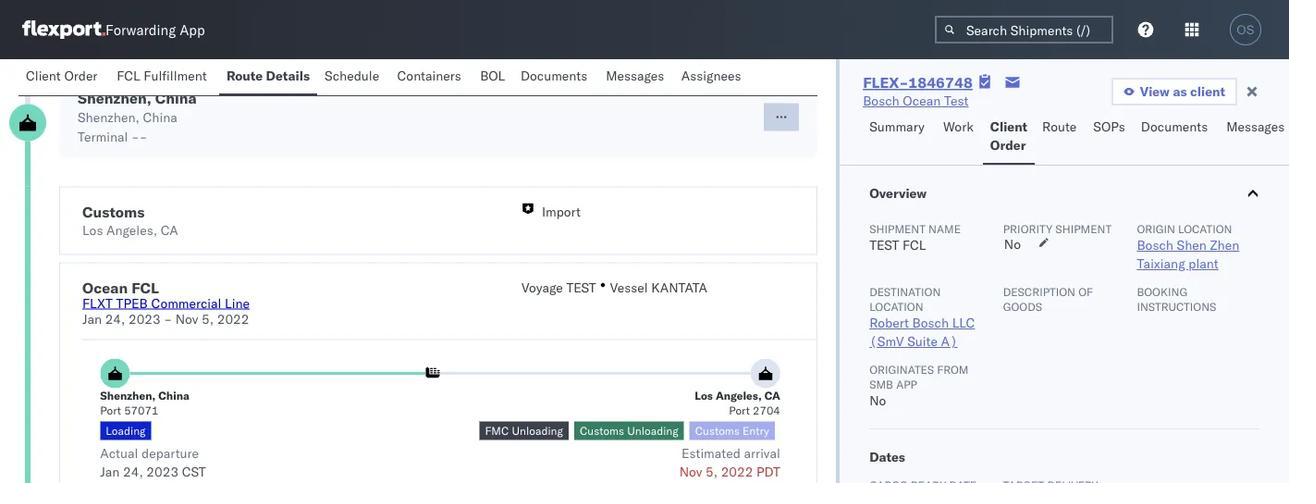 Task type: vqa. For each thing, say whether or not it's contained in the screenshot.
Bosch to the middle
yes



Task type: describe. For each thing, give the bounding box(es) containing it.
sops button
[[1087, 110, 1134, 165]]

bosch ocean test
[[863, 93, 969, 109]]

pdt
[[757, 464, 781, 480]]

zhen
[[1211, 237, 1240, 253]]

details
[[266, 68, 310, 84]]

sops
[[1094, 118, 1126, 135]]

view
[[1141, 83, 1170, 99]]

2704
[[753, 404, 781, 418]]

client for top the client order button
[[26, 68, 61, 84]]

containers
[[397, 68, 462, 84]]

angeles, inside 'los angeles, ca port 2704'
[[716, 389, 762, 403]]

estimated
[[682, 445, 741, 461]]

customs entry
[[696, 424, 770, 438]]

unloading for customs unloading
[[628, 424, 679, 438]]

1 vertical spatial messages button
[[1220, 110, 1290, 165]]

bol
[[480, 68, 505, 84]]

fmc unloading
[[485, 424, 563, 438]]

bosch inside destination location robert bosch llc (smv suite a)
[[913, 315, 949, 331]]

vessel
[[610, 279, 648, 296]]

port inside 'los angeles, ca port 2704'
[[729, 404, 750, 418]]

summary
[[870, 118, 925, 135]]

description
[[1004, 285, 1076, 298]]

test
[[945, 93, 969, 109]]

instructions
[[1138, 299, 1217, 313]]

destination location robert bosch llc (smv suite a)
[[870, 285, 976, 349]]

0 vertical spatial app
[[180, 21, 205, 38]]

jan inside ocean fcl flxt tpeb commercial line jan 24, 2023 - nov 5, 2022
[[82, 311, 102, 327]]

llc
[[953, 315, 976, 331]]

assignees button
[[674, 59, 752, 95]]

shipment
[[1056, 222, 1112, 235]]

work
[[944, 118, 974, 135]]

ca inside 'los angeles, ca port 2704'
[[765, 389, 781, 403]]

los angeles, ca port 2704
[[695, 389, 781, 418]]

route for route
[[1043, 118, 1077, 135]]

fcl inside shipment name test fcl
[[903, 237, 927, 253]]

booking
[[1138, 285, 1188, 298]]

priority
[[1004, 222, 1053, 235]]

vessel kantata
[[610, 279, 708, 296]]

containers button
[[390, 59, 473, 95]]

china for shenzhen, china port 57071 loading actual departure jan 24, 2023 cst
[[158, 389, 190, 403]]

flex-
[[863, 73, 909, 92]]

import
[[542, 204, 581, 220]]

no inside the originates from smb app no
[[870, 392, 887, 409]]

shenzhen, for shenzhen, china shenzhen, china terminal --
[[78, 89, 152, 107]]

plant
[[1189, 255, 1219, 272]]

dates
[[870, 449, 906, 465]]

app inside the originates from smb app no
[[897, 377, 918, 391]]

(smv
[[870, 333, 905, 349]]

0 vertical spatial messages button
[[599, 59, 674, 95]]

taixiang
[[1138, 255, 1186, 272]]

bol button
[[473, 59, 513, 95]]

0 horizontal spatial test
[[567, 279, 596, 296]]

port inside shenzhen, china port 57071 loading actual departure jan 24, 2023 cst
[[100, 404, 121, 418]]

forwarding app
[[105, 21, 205, 38]]

overview
[[870, 185, 927, 201]]

nov inside estimated arrival nov 5, 2022 pdt
[[680, 464, 703, 480]]

of
[[1079, 285, 1094, 298]]

as
[[1174, 83, 1188, 99]]

customs los angeles, ca
[[82, 203, 178, 238]]

arrival
[[744, 445, 781, 461]]

0 vertical spatial documents button
[[513, 59, 599, 95]]

customs unloading
[[580, 424, 679, 438]]

route details button
[[219, 59, 317, 95]]

ocean fcl flxt tpeb commercial line jan 24, 2023 - nov 5, 2022
[[82, 279, 250, 327]]

customs for customs entry
[[696, 424, 740, 438]]

os
[[1237, 23, 1255, 37]]

commercial
[[151, 295, 222, 311]]

description of goods
[[1004, 285, 1094, 313]]

1 vertical spatial client order button
[[983, 110, 1036, 165]]

originates from smb app no
[[870, 362, 969, 409]]

flxt tpeb commercial line link
[[82, 295, 250, 311]]

2023 inside ocean fcl flxt tpeb commercial line jan 24, 2023 - nov 5, 2022
[[129, 311, 161, 327]]

shenzhen, china shenzhen, china terminal --
[[78, 89, 197, 145]]

loading
[[106, 424, 146, 438]]

angeles, inside customs los angeles, ca
[[106, 222, 157, 238]]

5, inside estimated arrival nov 5, 2022 pdt
[[706, 464, 718, 480]]

client for bottom the client order button
[[991, 118, 1028, 135]]

fcl fulfillment button
[[109, 59, 219, 95]]

fcl inside ocean fcl flxt tpeb commercial line jan 24, 2023 - nov 5, 2022
[[132, 279, 159, 297]]

fmc
[[485, 424, 509, 438]]

bosch inside origin location bosch shen zhen taixiang plant
[[1138, 237, 1174, 253]]

origin location bosch shen zhen taixiang plant
[[1138, 222, 1240, 272]]

los inside customs los angeles, ca
[[82, 222, 103, 238]]

shen
[[1178, 237, 1207, 253]]

booking instructions
[[1138, 285, 1217, 313]]

shipment name test fcl
[[870, 222, 961, 253]]

client order for bottom the client order button
[[991, 118, 1028, 153]]

0 vertical spatial no
[[1005, 236, 1022, 252]]

assignees
[[682, 68, 742, 84]]

1 vertical spatial shenzhen,
[[78, 109, 140, 125]]

documents for the top documents 'button'
[[521, 68, 588, 84]]

actual
[[100, 445, 138, 461]]

voyage test
[[522, 279, 596, 296]]

line
[[225, 295, 250, 311]]

shipment
[[870, 222, 926, 235]]

57071
[[124, 404, 159, 418]]

fulfillment
[[144, 68, 207, 84]]

fcl inside button
[[117, 68, 140, 84]]

- inside ocean fcl flxt tpeb commercial line jan 24, 2023 - nov 5, 2022
[[164, 311, 172, 327]]

destination
[[870, 285, 941, 298]]

estimated arrival nov 5, 2022 pdt
[[680, 445, 781, 480]]

Search Shipments (/) text field
[[935, 16, 1114, 43]]

bosch shen zhen taixiang plant link
[[1138, 237, 1240, 272]]



Task type: locate. For each thing, give the bounding box(es) containing it.
bosch
[[863, 93, 900, 109], [1138, 237, 1174, 253], [913, 315, 949, 331]]

angeles,
[[106, 222, 157, 238], [716, 389, 762, 403]]

5, inside ocean fcl flxt tpeb commercial line jan 24, 2023 - nov 5, 2022
[[202, 311, 214, 327]]

1 vertical spatial order
[[991, 137, 1027, 153]]

1 horizontal spatial 2022
[[721, 464, 754, 480]]

route left details
[[227, 68, 263, 84]]

0 horizontal spatial client order
[[26, 68, 98, 84]]

view as client
[[1141, 83, 1226, 99]]

0 vertical spatial bosch
[[863, 93, 900, 109]]

fcl right flxt
[[132, 279, 159, 297]]

customs inside customs los angeles, ca
[[82, 203, 145, 221]]

departure
[[142, 445, 199, 461]]

schedule button
[[317, 59, 390, 95]]

documents button right "bol"
[[513, 59, 599, 95]]

1 horizontal spatial app
[[897, 377, 918, 391]]

2 horizontal spatial bosch
[[1138, 237, 1174, 253]]

0 horizontal spatial client
[[26, 68, 61, 84]]

0 vertical spatial nov
[[176, 311, 198, 327]]

24, down actual
[[123, 464, 143, 480]]

documents
[[521, 68, 588, 84], [1142, 118, 1209, 135]]

os button
[[1225, 8, 1268, 51]]

summary button
[[863, 110, 936, 165]]

robert
[[870, 315, 909, 331]]

2 vertical spatial china
[[158, 389, 190, 403]]

24, left commercial
[[105, 311, 125, 327]]

route inside button
[[227, 68, 263, 84]]

documents button
[[513, 59, 599, 95], [1134, 110, 1220, 165]]

client order down flexport. image in the left top of the page
[[26, 68, 98, 84]]

1 unloading from the left
[[512, 424, 563, 438]]

schedule
[[325, 68, 380, 84]]

route for route details
[[227, 68, 263, 84]]

5, left line in the left of the page
[[202, 311, 214, 327]]

1 horizontal spatial messages button
[[1220, 110, 1290, 165]]

client
[[1191, 83, 1226, 99]]

priority shipment
[[1004, 222, 1112, 235]]

customs
[[82, 203, 145, 221], [580, 424, 625, 438], [696, 424, 740, 438]]

5, down estimated
[[706, 464, 718, 480]]

2022 inside ocean fcl flxt tpeb commercial line jan 24, 2023 - nov 5, 2022
[[217, 311, 249, 327]]

0 horizontal spatial ca
[[161, 222, 178, 238]]

ca
[[161, 222, 178, 238], [765, 389, 781, 403]]

ca up 2704
[[765, 389, 781, 403]]

-
[[131, 129, 139, 145], [139, 129, 148, 145], [164, 311, 172, 327]]

1 vertical spatial 2022
[[721, 464, 754, 480]]

1 vertical spatial fcl
[[903, 237, 927, 253]]

1 vertical spatial location
[[870, 299, 924, 313]]

route
[[227, 68, 263, 84], [1043, 118, 1077, 135]]

0 horizontal spatial location
[[870, 299, 924, 313]]

kantata
[[652, 279, 708, 296]]

shenzhen, china port 57071 loading actual departure jan 24, 2023 cst
[[100, 389, 206, 480]]

0 vertical spatial shenzhen,
[[78, 89, 152, 107]]

unloading for fmc unloading
[[512, 424, 563, 438]]

1 horizontal spatial test
[[870, 237, 900, 253]]

2 port from the left
[[729, 404, 750, 418]]

0 horizontal spatial client order button
[[19, 59, 109, 95]]

1 vertical spatial china
[[143, 109, 177, 125]]

0 vertical spatial ocean
[[903, 93, 941, 109]]

0 vertical spatial 5,
[[202, 311, 214, 327]]

24, inside shenzhen, china port 57071 loading actual departure jan 24, 2023 cst
[[123, 464, 143, 480]]

documents down view as client button
[[1142, 118, 1209, 135]]

0 horizontal spatial messages button
[[599, 59, 674, 95]]

china up 57071
[[158, 389, 190, 403]]

0 horizontal spatial no
[[870, 392, 887, 409]]

0 vertical spatial 2022
[[217, 311, 249, 327]]

order inside client order
[[991, 137, 1027, 153]]

order for top the client order button
[[64, 68, 98, 84]]

shenzhen, for shenzhen, china port 57071 loading actual departure jan 24, 2023 cst
[[100, 389, 156, 403]]

order right work button
[[991, 137, 1027, 153]]

1 vertical spatial client order
[[991, 118, 1028, 153]]

0 horizontal spatial bosch
[[863, 93, 900, 109]]

los up flxt
[[82, 222, 103, 238]]

0 vertical spatial ca
[[161, 222, 178, 238]]

no down priority
[[1005, 236, 1022, 252]]

1 vertical spatial jan
[[100, 464, 120, 480]]

0 horizontal spatial nov
[[176, 311, 198, 327]]

1 horizontal spatial documents button
[[1134, 110, 1220, 165]]

entry
[[743, 424, 770, 438]]

1 vertical spatial 2023
[[147, 464, 179, 480]]

ocean down customs los angeles, ca
[[82, 279, 128, 297]]

1 horizontal spatial messages
[[1227, 118, 1285, 135]]

originates
[[870, 362, 935, 376]]

ocean inside ocean fcl flxt tpeb commercial line jan 24, 2023 - nov 5, 2022
[[82, 279, 128, 297]]

client order button down flexport. image in the left top of the page
[[19, 59, 109, 95]]

fcl up shenzhen, china shenzhen, china terminal --
[[117, 68, 140, 84]]

china
[[155, 89, 197, 107], [143, 109, 177, 125], [158, 389, 190, 403]]

port up loading
[[100, 404, 121, 418]]

location up 'shen'
[[1179, 222, 1233, 235]]

work button
[[936, 110, 983, 165]]

0 horizontal spatial messages
[[606, 68, 665, 84]]

china inside shenzhen, china port 57071 loading actual departure jan 24, 2023 cst
[[158, 389, 190, 403]]

0 vertical spatial client order button
[[19, 59, 109, 95]]

2 unloading from the left
[[628, 424, 679, 438]]

1 vertical spatial no
[[870, 392, 887, 409]]

view as client button
[[1112, 78, 1238, 105]]

a)
[[942, 333, 958, 349]]

flxt
[[82, 295, 113, 311]]

location
[[1179, 222, 1233, 235], [870, 299, 924, 313]]

0 vertical spatial los
[[82, 222, 103, 238]]

2022
[[217, 311, 249, 327], [721, 464, 754, 480]]

origin
[[1138, 222, 1176, 235]]

1 vertical spatial client
[[991, 118, 1028, 135]]

nov
[[176, 311, 198, 327], [680, 464, 703, 480]]

2 vertical spatial bosch
[[913, 315, 949, 331]]

flex-1846748 link
[[863, 73, 973, 92]]

1 horizontal spatial client order button
[[983, 110, 1036, 165]]

messages left assignees in the right of the page
[[606, 68, 665, 84]]

no
[[1005, 236, 1022, 252], [870, 392, 887, 409]]

no down smb
[[870, 392, 887, 409]]

1 vertical spatial test
[[567, 279, 596, 296]]

robert bosch llc (smv suite a) link
[[870, 315, 976, 349]]

customs up estimated
[[696, 424, 740, 438]]

1 horizontal spatial ocean
[[903, 93, 941, 109]]

1 vertical spatial messages
[[1227, 118, 1285, 135]]

0 horizontal spatial documents button
[[513, 59, 599, 95]]

2 horizontal spatial customs
[[696, 424, 740, 438]]

1 vertical spatial angeles,
[[716, 389, 762, 403]]

ca inside customs los angeles, ca
[[161, 222, 178, 238]]

1 horizontal spatial ca
[[765, 389, 781, 403]]

location inside origin location bosch shen zhen taixiang plant
[[1179, 222, 1233, 235]]

1 horizontal spatial location
[[1179, 222, 1233, 235]]

angeles, up 2704
[[716, 389, 762, 403]]

fcl
[[117, 68, 140, 84], [903, 237, 927, 253], [132, 279, 159, 297]]

unloading
[[512, 424, 563, 438], [628, 424, 679, 438]]

1 horizontal spatial nov
[[680, 464, 703, 480]]

0 horizontal spatial customs
[[82, 203, 145, 221]]

1 horizontal spatial documents
[[1142, 118, 1209, 135]]

china down fcl fulfillment button
[[143, 109, 177, 125]]

los up customs entry
[[695, 389, 713, 403]]

1 horizontal spatial unloading
[[628, 424, 679, 438]]

customs right fmc unloading at the left bottom
[[580, 424, 625, 438]]

fcl fulfillment
[[117, 68, 207, 84]]

0 vertical spatial 24,
[[105, 311, 125, 327]]

1 vertical spatial 24,
[[123, 464, 143, 480]]

0 horizontal spatial unloading
[[512, 424, 563, 438]]

china for shenzhen, china shenzhen, china terminal --
[[155, 89, 197, 107]]

1 vertical spatial nov
[[680, 464, 703, 480]]

0 vertical spatial 2023
[[129, 311, 161, 327]]

1 horizontal spatial los
[[695, 389, 713, 403]]

shenzhen, inside shenzhen, china port 57071 loading actual departure jan 24, 2023 cst
[[100, 389, 156, 403]]

client order button right work
[[983, 110, 1036, 165]]

app up fulfillment
[[180, 21, 205, 38]]

angeles, up tpeb
[[106, 222, 157, 238]]

2 vertical spatial shenzhen,
[[100, 389, 156, 403]]

1 vertical spatial route
[[1043, 118, 1077, 135]]

0 vertical spatial route
[[227, 68, 263, 84]]

route inside 'button'
[[1043, 118, 1077, 135]]

0 horizontal spatial order
[[64, 68, 98, 84]]

client order right work button
[[991, 118, 1028, 153]]

0 horizontal spatial angeles,
[[106, 222, 157, 238]]

app
[[180, 21, 205, 38], [897, 377, 918, 391]]

0 vertical spatial client order
[[26, 68, 98, 84]]

documents right bol button
[[521, 68, 588, 84]]

cst
[[182, 464, 206, 480]]

1 vertical spatial ca
[[765, 389, 781, 403]]

2023 down departure
[[147, 464, 179, 480]]

0 horizontal spatial documents
[[521, 68, 588, 84]]

suite
[[908, 333, 938, 349]]

client order for top the client order button
[[26, 68, 98, 84]]

flex-1846748
[[863, 73, 973, 92]]

from
[[938, 362, 969, 376]]

0 horizontal spatial 5,
[[202, 311, 214, 327]]

client right work
[[991, 118, 1028, 135]]

1 horizontal spatial no
[[1005, 236, 1022, 252]]

bosch inside bosch ocean test link
[[863, 93, 900, 109]]

port up customs entry
[[729, 404, 750, 418]]

1 horizontal spatial port
[[729, 404, 750, 418]]

bosch down origin
[[1138, 237, 1174, 253]]

forwarding
[[105, 21, 176, 38]]

1 vertical spatial documents button
[[1134, 110, 1220, 165]]

unloading left customs entry
[[628, 424, 679, 438]]

1 horizontal spatial 5,
[[706, 464, 718, 480]]

1846748
[[909, 73, 973, 92]]

documents for the rightmost documents 'button'
[[1142, 118, 1209, 135]]

1 vertical spatial 5,
[[706, 464, 718, 480]]

messages button left assignees in the right of the page
[[599, 59, 674, 95]]

1 horizontal spatial client order
[[991, 118, 1028, 153]]

1 horizontal spatial angeles,
[[716, 389, 762, 403]]

ca up ocean fcl flxt tpeb commercial line jan 24, 2023 - nov 5, 2022
[[161, 222, 178, 238]]

0 horizontal spatial los
[[82, 222, 103, 238]]

location for bosch
[[870, 299, 924, 313]]

customs for customs los angeles, ca
[[82, 203, 145, 221]]

1 horizontal spatial order
[[991, 137, 1027, 153]]

1 vertical spatial ocean
[[82, 279, 128, 297]]

1 horizontal spatial client
[[991, 118, 1028, 135]]

route left sops
[[1043, 118, 1077, 135]]

voyage
[[522, 279, 563, 296]]

tpeb
[[116, 295, 148, 311]]

messages for bottommost the messages button
[[1227, 118, 1285, 135]]

shenzhen,
[[78, 89, 152, 107], [78, 109, 140, 125], [100, 389, 156, 403]]

order down flexport. image in the left top of the page
[[64, 68, 98, 84]]

messages
[[606, 68, 665, 84], [1227, 118, 1285, 135]]

2023
[[129, 311, 161, 327], [147, 464, 179, 480]]

2 vertical spatial fcl
[[132, 279, 159, 297]]

los inside 'los angeles, ca port 2704'
[[695, 389, 713, 403]]

client order
[[26, 68, 98, 84], [991, 118, 1028, 153]]

location for shen
[[1179, 222, 1233, 235]]

customs down terminal
[[82, 203, 145, 221]]

1 vertical spatial documents
[[1142, 118, 1209, 135]]

jan left tpeb
[[82, 311, 102, 327]]

client down flexport. image in the left top of the page
[[26, 68, 61, 84]]

0 vertical spatial fcl
[[117, 68, 140, 84]]

app down originates
[[897, 377, 918, 391]]

client
[[26, 68, 61, 84], [991, 118, 1028, 135]]

1 horizontal spatial route
[[1043, 118, 1077, 135]]

los
[[82, 222, 103, 238], [695, 389, 713, 403]]

nov down estimated
[[680, 464, 703, 480]]

messages button down client
[[1220, 110, 1290, 165]]

test inside shipment name test fcl
[[870, 237, 900, 253]]

test
[[870, 237, 900, 253], [567, 279, 596, 296]]

1 port from the left
[[100, 404, 121, 418]]

location down destination
[[870, 299, 924, 313]]

1 vertical spatial bosch
[[1138, 237, 1174, 253]]

nov inside ocean fcl flxt tpeb commercial line jan 24, 2023 - nov 5, 2022
[[176, 311, 198, 327]]

0 vertical spatial angeles,
[[106, 222, 157, 238]]

forwarding app link
[[22, 20, 205, 39]]

name
[[929, 222, 961, 235]]

ocean down flex-1846748 link
[[903, 93, 941, 109]]

terminal
[[78, 129, 128, 145]]

24,
[[105, 311, 125, 327], [123, 464, 143, 480]]

1 vertical spatial los
[[695, 389, 713, 403]]

messages down view as client button
[[1227, 118, 1285, 135]]

bosch ocean test link
[[863, 92, 969, 110]]

0 vertical spatial jan
[[82, 311, 102, 327]]

jan down actual
[[100, 464, 120, 480]]

customs for customs unloading
[[580, 424, 625, 438]]

0 horizontal spatial ocean
[[82, 279, 128, 297]]

1 horizontal spatial bosch
[[913, 315, 949, 331]]

location inside destination location robert bosch llc (smv suite a)
[[870, 299, 924, 313]]

jan inside shenzhen, china port 57071 loading actual departure jan 24, 2023 cst
[[100, 464, 120, 480]]

nov left line in the left of the page
[[176, 311, 198, 327]]

0 horizontal spatial 2022
[[217, 311, 249, 327]]

0 vertical spatial china
[[155, 89, 197, 107]]

test right voyage
[[567, 279, 596, 296]]

0 horizontal spatial port
[[100, 404, 121, 418]]

0 vertical spatial documents
[[521, 68, 588, 84]]

goods
[[1004, 299, 1043, 313]]

route details
[[227, 68, 310, 84]]

unloading right fmc at the left bottom of the page
[[512, 424, 563, 438]]

jan
[[82, 311, 102, 327], [100, 464, 120, 480]]

24, inside ocean fcl flxt tpeb commercial line jan 24, 2023 - nov 5, 2022
[[105, 311, 125, 327]]

overview button
[[840, 166, 1290, 221]]

0 vertical spatial client
[[26, 68, 61, 84]]

2023 right flxt
[[129, 311, 161, 327]]

route button
[[1036, 110, 1087, 165]]

bosch up suite
[[913, 315, 949, 331]]

order for bottom the client order button
[[991, 137, 1027, 153]]

test down shipment
[[870, 237, 900, 253]]

documents button down view as client button
[[1134, 110, 1220, 165]]

0 horizontal spatial route
[[227, 68, 263, 84]]

china down fulfillment
[[155, 89, 197, 107]]

fcl down shipment
[[903, 237, 927, 253]]

2023 inside shenzhen, china port 57071 loading actual departure jan 24, 2023 cst
[[147, 464, 179, 480]]

2022 inside estimated arrival nov 5, 2022 pdt
[[721, 464, 754, 480]]

bosch down flex- at the right of page
[[863, 93, 900, 109]]

flexport. image
[[22, 20, 105, 39]]

messages for the messages button to the top
[[606, 68, 665, 84]]



